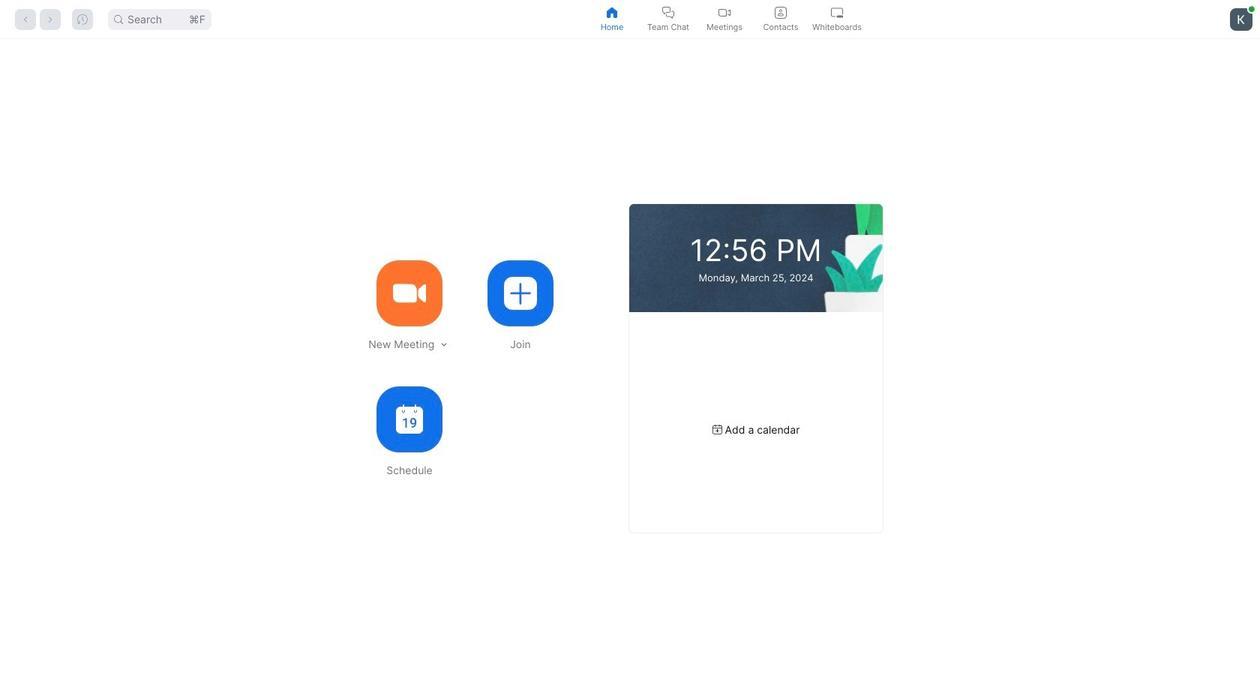 Task type: describe. For each thing, give the bounding box(es) containing it.
team chat image
[[663, 6, 675, 18]]

video on image
[[719, 6, 731, 18]]

plus squircle image
[[504, 277, 537, 310]]

calendar add calendar image
[[713, 425, 722, 434]]

plus squircle image
[[504, 277, 537, 310]]

chevron down small image
[[439, 339, 449, 350]]

chevron down small image
[[439, 339, 449, 350]]

video camera on image
[[393, 277, 426, 310]]

video camera on image
[[393, 277, 426, 310]]

calendar add calendar image
[[713, 425, 722, 434]]



Task type: vqa. For each thing, say whether or not it's contained in the screenshot.
Schedule image
yes



Task type: locate. For each thing, give the bounding box(es) containing it.
tab panel
[[0, 39, 1261, 697]]

schedule image
[[396, 404, 423, 434]]

profile contact image
[[775, 6, 787, 18], [775, 6, 787, 18]]

home small image
[[606, 6, 618, 18], [606, 6, 618, 18]]

magnifier image
[[114, 15, 123, 24], [114, 15, 123, 24]]

whiteboard small image
[[831, 6, 843, 18], [831, 6, 843, 18]]

online image
[[1249, 6, 1255, 12]]

team chat image
[[663, 6, 675, 18]]

online image
[[1249, 6, 1255, 12]]

tab list
[[584, 0, 866, 38]]

video on image
[[719, 6, 731, 18]]



